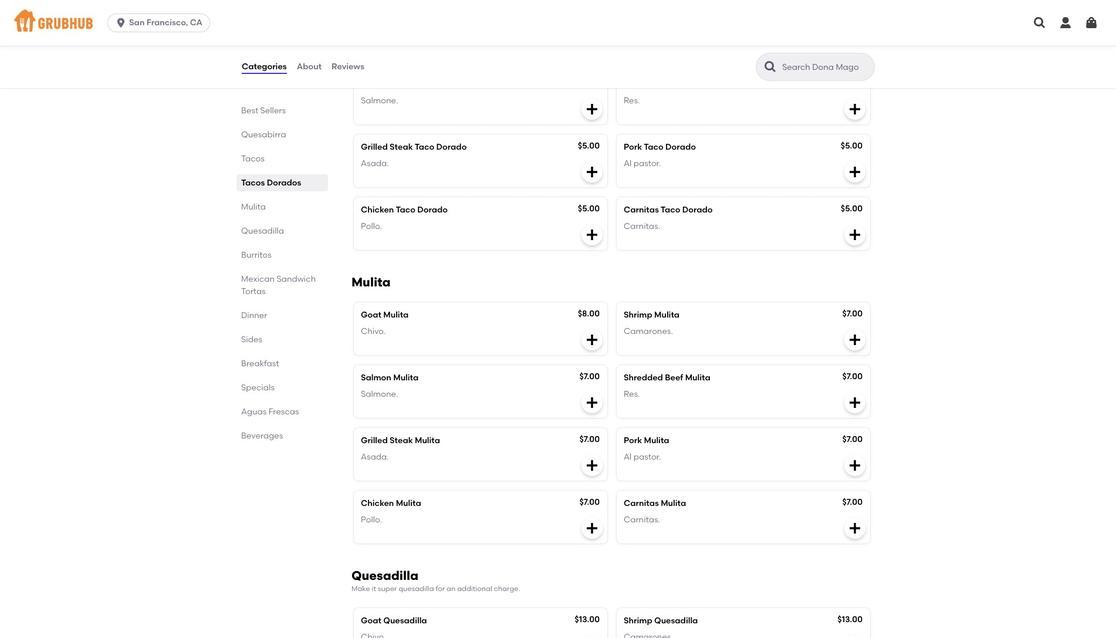 Task type: vqa. For each thing, say whether or not it's contained in the screenshot.
Cactus Taqueria #4's 40–55 min
no



Task type: locate. For each thing, give the bounding box(es) containing it.
1 vertical spatial chivo.
[[361, 326, 386, 336]]

res.
[[624, 96, 640, 106], [624, 389, 640, 399]]

0 vertical spatial beef
[[665, 79, 684, 89]]

1 vertical spatial al pastor.
[[624, 452, 661, 462]]

1 pastor. from the top
[[634, 159, 661, 168]]

salmone. down salmon mulita
[[361, 389, 398, 399]]

al pastor. down the pork taco dorado
[[624, 159, 661, 168]]

0 vertical spatial asada.
[[361, 159, 389, 168]]

1 vertical spatial camarones.
[[624, 326, 673, 336]]

tacos for tacos
[[241, 154, 265, 164]]

2 asada. from the top
[[361, 452, 389, 462]]

$13.00 for shrimp quesadilla
[[838, 615, 863, 625]]

chicken for chicken taco dorado
[[361, 205, 394, 215]]

beverages
[[241, 431, 283, 441]]

salmon for salmon mulita
[[361, 373, 392, 383]]

steak for mulita
[[390, 435, 413, 445]]

0 vertical spatial shrimp
[[624, 310, 653, 320]]

tacos
[[241, 154, 265, 164], [241, 178, 265, 188]]

2 al pastor. from the top
[[624, 452, 661, 462]]

1 al pastor. from the top
[[624, 159, 661, 168]]

svg image for carnitas taco dorado
[[848, 228, 862, 242]]

1 goat from the top
[[361, 310, 382, 320]]

shredded beef taco dorado
[[624, 79, 737, 89]]

pollo. down chicken mulita
[[361, 515, 382, 525]]

carnitas for carnitas taco dorado
[[624, 205, 659, 215]]

best
[[241, 106, 258, 116]]

al pastor. down pork mulita
[[624, 452, 661, 462]]

1 horizontal spatial $13.00
[[838, 615, 863, 625]]

$8.00
[[578, 309, 600, 319]]

0 vertical spatial grilled
[[361, 142, 388, 152]]

carnitas.
[[624, 221, 661, 231], [624, 515, 661, 525]]

carnitas. for carnitas taco dorado
[[624, 221, 661, 231]]

goat
[[361, 310, 382, 320], [361, 616, 382, 626]]

camarones. inside 'camarones.' button
[[624, 33, 673, 43]]

2 tacos from the top
[[241, 178, 265, 188]]

2 carnitas. from the top
[[624, 515, 661, 525]]

pork
[[624, 142, 642, 152], [624, 435, 642, 445]]

0 vertical spatial al pastor.
[[624, 159, 661, 168]]

1 pork from the top
[[624, 142, 642, 152]]

$5.00
[[578, 78, 600, 88], [841, 78, 863, 88], [578, 141, 600, 151], [841, 141, 863, 151], [578, 204, 600, 214], [841, 204, 863, 214]]

2 beef from the top
[[665, 373, 684, 383]]

0 vertical spatial pollo.
[[361, 221, 382, 231]]

pork taco dorado
[[624, 142, 696, 152]]

1 camarones. from the top
[[624, 33, 673, 43]]

about
[[297, 62, 322, 72]]

pollo. down chicken taco dorado
[[361, 221, 382, 231]]

2 carnitas from the top
[[624, 498, 659, 508]]

asada.
[[361, 159, 389, 168], [361, 452, 389, 462]]

salmone. down the salmon taco dorado
[[361, 96, 398, 106]]

1 asada. from the top
[[361, 159, 389, 168]]

svg image for chicken taco dorado
[[585, 228, 599, 242]]

1 vertical spatial asada.
[[361, 452, 389, 462]]

categories
[[242, 62, 287, 72]]

goat for goat quesadilla
[[361, 616, 382, 626]]

$13.00 for goat quesadilla
[[575, 615, 600, 625]]

al
[[624, 159, 632, 168], [624, 452, 632, 462]]

grilled steak mulita
[[361, 435, 440, 445]]

carnitas
[[624, 205, 659, 215], [624, 498, 659, 508]]

pastor. down the pork taco dorado
[[634, 159, 661, 168]]

1 shrimp from the top
[[624, 310, 653, 320]]

1 vertical spatial beef
[[665, 373, 684, 383]]

1 vertical spatial goat
[[361, 616, 382, 626]]

1 vertical spatial pork
[[624, 435, 642, 445]]

tacos left dorados
[[241, 178, 265, 188]]

specials
[[241, 383, 275, 393]]

1 beef from the top
[[665, 79, 684, 89]]

shredded
[[624, 79, 663, 89], [624, 373, 663, 383]]

categories button
[[241, 46, 287, 88]]

taco
[[393, 79, 413, 89], [685, 79, 705, 89], [415, 142, 435, 152], [644, 142, 664, 152], [396, 205, 416, 215], [661, 205, 681, 215]]

1 vertical spatial al
[[624, 452, 632, 462]]

1 shredded from the top
[[624, 79, 663, 89]]

$5.00 for carnitas taco dorado
[[841, 204, 863, 214]]

pollo.
[[361, 221, 382, 231], [361, 515, 382, 525]]

0 vertical spatial al
[[624, 159, 632, 168]]

1 carnitas from the top
[[624, 205, 659, 215]]

grilled for grilled steak mulita
[[361, 435, 388, 445]]

al down pork mulita
[[624, 452, 632, 462]]

0 vertical spatial salmon
[[361, 79, 392, 89]]

carnitas. for carnitas mulita
[[624, 515, 661, 525]]

svg image inside san francisco, ca button
[[115, 17, 127, 29]]

taco for pork taco dorado
[[644, 142, 664, 152]]

2 goat from the top
[[361, 616, 382, 626]]

quesadilla
[[241, 226, 284, 236], [352, 568, 419, 583], [384, 616, 427, 626], [655, 616, 698, 626]]

mulita
[[241, 202, 266, 212], [352, 275, 391, 289], [384, 310, 409, 320], [655, 310, 680, 320], [393, 373, 419, 383], [686, 373, 711, 383], [415, 435, 440, 445], [644, 435, 670, 445], [396, 498, 421, 508], [661, 498, 686, 508]]

salmon mulita
[[361, 373, 419, 383]]

2 pork from the top
[[624, 435, 642, 445]]

res. for shredded beef taco dorado
[[624, 96, 640, 106]]

1 vertical spatial salmone.
[[361, 389, 398, 399]]

chivo. down goat mulita
[[361, 326, 386, 336]]

2 res. from the top
[[624, 389, 640, 399]]

shrimp for shrimp mulita
[[624, 310, 653, 320]]

$7.00
[[843, 309, 863, 319], [580, 371, 600, 381], [843, 371, 863, 381], [580, 434, 600, 444], [843, 434, 863, 444], [580, 497, 600, 507], [843, 497, 863, 507]]

2 shredded from the top
[[624, 373, 663, 383]]

search icon image
[[764, 60, 778, 74]]

shrimp quesadilla
[[624, 616, 698, 626]]

pork mulita
[[624, 435, 670, 445]]

shredded for shredded beef mulita
[[624, 373, 663, 383]]

1 al from the top
[[624, 159, 632, 168]]

1 vertical spatial shrimp
[[624, 616, 653, 626]]

1 vertical spatial steak
[[390, 435, 413, 445]]

an
[[447, 585, 456, 593]]

1 steak from the top
[[390, 142, 413, 152]]

carnitas. down carnitas taco dorado
[[624, 221, 661, 231]]

2 shrimp from the top
[[624, 616, 653, 626]]

al pastor. for mulita
[[624, 452, 661, 462]]

svg image
[[585, 39, 599, 53], [848, 102, 862, 116], [585, 228, 599, 242], [848, 228, 862, 242], [585, 333, 599, 347], [848, 333, 862, 347], [848, 458, 862, 472], [848, 521, 862, 535]]

breakfast
[[241, 359, 279, 369]]

asada. down grilled steak taco dorado
[[361, 159, 389, 168]]

shrimp mulita
[[624, 310, 680, 320]]

1 res. from the top
[[624, 96, 640, 106]]

Search Dona Mago search field
[[781, 62, 871, 73]]

$7.00 for salmon mulita
[[580, 371, 600, 381]]

dorado for chicken taco dorado
[[418, 205, 448, 215]]

grilled
[[361, 142, 388, 152], [361, 435, 388, 445]]

super
[[378, 585, 397, 593]]

0 vertical spatial res.
[[624, 96, 640, 106]]

2 al from the top
[[624, 452, 632, 462]]

$7.00 for carnitas mulita
[[843, 497, 863, 507]]

2 pollo. from the top
[[361, 515, 382, 525]]

chivo. up reviews
[[361, 33, 386, 43]]

al pastor.
[[624, 159, 661, 168], [624, 452, 661, 462]]

1 chicken from the top
[[361, 205, 394, 215]]

res. down shredded beef taco dorado
[[624, 96, 640, 106]]

1 chivo. from the top
[[361, 33, 386, 43]]

1 vertical spatial grilled
[[361, 435, 388, 445]]

chicken
[[361, 205, 394, 215], [361, 498, 394, 508]]

carnitas. down carnitas mulita
[[624, 515, 661, 525]]

salmone.
[[361, 96, 398, 106], [361, 389, 398, 399]]

dorado
[[415, 79, 445, 89], [707, 79, 737, 89], [437, 142, 467, 152], [666, 142, 696, 152], [418, 205, 448, 215], [683, 205, 713, 215]]

svg image for carnitas mulita
[[848, 521, 862, 535]]

0 vertical spatial camarones.
[[624, 33, 673, 43]]

1 vertical spatial carnitas
[[624, 498, 659, 508]]

camarones. up shredded beef taco dorado
[[624, 33, 673, 43]]

2 chicken from the top
[[361, 498, 394, 508]]

2 pastor. from the top
[[634, 452, 661, 462]]

dorados
[[267, 178, 301, 188]]

1 vertical spatial pastor.
[[634, 452, 661, 462]]

pastor.
[[634, 159, 661, 168], [634, 452, 661, 462]]

it
[[372, 585, 376, 593]]

svg image for pork mulita
[[848, 458, 862, 472]]

additional
[[457, 585, 492, 593]]

carnitas mulita
[[624, 498, 686, 508]]

2 grilled from the top
[[361, 435, 388, 445]]

$5.00 for pork taco dorado
[[841, 141, 863, 151]]

1 vertical spatial tacos
[[241, 178, 265, 188]]

shrimp
[[624, 310, 653, 320], [624, 616, 653, 626]]

$5.00 for shredded beef taco dorado
[[841, 78, 863, 88]]

pork for pork mulita
[[624, 435, 642, 445]]

mexican
[[241, 274, 275, 284]]

beef for mulita
[[665, 373, 684, 383]]

$7.00 for pork mulita
[[843, 434, 863, 444]]

ca
[[190, 18, 203, 28]]

0 vertical spatial chivo.
[[361, 33, 386, 43]]

salmon
[[361, 79, 392, 89], [361, 373, 392, 383]]

san francisco, ca
[[129, 18, 203, 28]]

0 vertical spatial tacos
[[241, 154, 265, 164]]

camarones.
[[624, 33, 673, 43], [624, 326, 673, 336]]

beef for taco
[[665, 79, 684, 89]]

dorado for carnitas taco dorado
[[683, 205, 713, 215]]

1 vertical spatial res.
[[624, 389, 640, 399]]

camarones. down shrimp mulita
[[624, 326, 673, 336]]

1 $13.00 from the left
[[575, 615, 600, 625]]

0 vertical spatial pastor.
[[634, 159, 661, 168]]

svg image
[[1033, 16, 1047, 30], [1059, 16, 1073, 30], [1085, 16, 1099, 30], [115, 17, 127, 29], [848, 39, 862, 53], [585, 102, 599, 116], [585, 165, 599, 179], [848, 165, 862, 179], [585, 396, 599, 410], [848, 396, 862, 410], [585, 458, 599, 472], [585, 521, 599, 535]]

for
[[436, 585, 445, 593]]

$13.00
[[575, 615, 600, 625], [838, 615, 863, 625]]

al down the pork taco dorado
[[624, 159, 632, 168]]

$5.00 for grilled steak taco dorado
[[578, 141, 600, 151]]

1 vertical spatial pollo.
[[361, 515, 382, 525]]

dorado for salmon taco dorado
[[415, 79, 445, 89]]

grilled for grilled steak taco dorado
[[361, 142, 388, 152]]

1 vertical spatial shredded
[[624, 373, 663, 383]]

salmon taco dorado
[[361, 79, 445, 89]]

1 tacos from the top
[[241, 154, 265, 164]]

res. down shredded beef mulita
[[624, 389, 640, 399]]

shrimp for shrimp quesadilla
[[624, 616, 653, 626]]

2 $13.00 from the left
[[838, 615, 863, 625]]

$5.00 for salmon taco dorado
[[578, 78, 600, 88]]

quesadilla inside quesadilla make it super quesadilla for an additional charge.
[[352, 568, 419, 583]]

mexican sandwich tortas
[[241, 274, 316, 296]]

al for pork mulita
[[624, 452, 632, 462]]

0 vertical spatial carnitas
[[624, 205, 659, 215]]

2 salmone. from the top
[[361, 389, 398, 399]]

0 vertical spatial carnitas.
[[624, 221, 661, 231]]

1 vertical spatial chicken
[[361, 498, 394, 508]]

1 vertical spatial carnitas.
[[624, 515, 661, 525]]

grilled steak taco dorado
[[361, 142, 467, 152]]

1 vertical spatial salmon
[[361, 373, 392, 383]]

al for pork taco dorado
[[624, 159, 632, 168]]

0 vertical spatial shredded
[[624, 79, 663, 89]]

0 vertical spatial chicken
[[361, 205, 394, 215]]

1 carnitas. from the top
[[624, 221, 661, 231]]

pastor. down pork mulita
[[634, 452, 661, 462]]

steak
[[390, 142, 413, 152], [390, 435, 413, 445]]

chivo.
[[361, 33, 386, 43], [361, 326, 386, 336]]

tacos down quesabirra
[[241, 154, 265, 164]]

1 salmon from the top
[[361, 79, 392, 89]]

sellers
[[260, 106, 286, 116]]

1 salmone. from the top
[[361, 96, 398, 106]]

0 vertical spatial goat
[[361, 310, 382, 320]]

0 vertical spatial steak
[[390, 142, 413, 152]]

0 vertical spatial pork
[[624, 142, 642, 152]]

2 salmon from the top
[[361, 373, 392, 383]]

beef
[[665, 79, 684, 89], [665, 373, 684, 383]]

asada. down grilled steak mulita
[[361, 452, 389, 462]]

0 vertical spatial salmone.
[[361, 96, 398, 106]]

2 steak from the top
[[390, 435, 413, 445]]

1 grilled from the top
[[361, 142, 388, 152]]

0 horizontal spatial $13.00
[[575, 615, 600, 625]]

taco for chicken taco dorado
[[396, 205, 416, 215]]

1 pollo. from the top
[[361, 221, 382, 231]]



Task type: describe. For each thing, give the bounding box(es) containing it.
reviews button
[[331, 46, 365, 88]]

taco for carnitas taco dorado
[[661, 205, 681, 215]]

salmone. for taco
[[361, 96, 398, 106]]

pastor. for mulita
[[634, 452, 661, 462]]

al pastor. for taco
[[624, 159, 661, 168]]

reviews
[[332, 62, 364, 72]]

main navigation navigation
[[0, 0, 1117, 46]]

goat quesadilla
[[361, 616, 427, 626]]

chicken mulita
[[361, 498, 421, 508]]

goat for goat mulita
[[361, 310, 382, 320]]

sandwich
[[277, 274, 316, 284]]

chicken for chicken mulita
[[361, 498, 394, 508]]

best sellers
[[241, 106, 286, 116]]

francisco,
[[147, 18, 188, 28]]

quesabirra
[[241, 130, 286, 140]]

burritos
[[241, 250, 272, 260]]

taco for salmon taco dorado
[[393, 79, 413, 89]]

tacos dorados
[[241, 178, 301, 188]]

pollo. for chicken taco dorado
[[361, 221, 382, 231]]

carnitas taco dorado
[[624, 205, 713, 215]]

about button
[[296, 46, 322, 88]]

res. for shredded beef mulita
[[624, 389, 640, 399]]

chivo. inside button
[[361, 33, 386, 43]]

dinner
[[241, 311, 267, 321]]

chivo. button
[[354, 9, 608, 61]]

carnitas for carnitas mulita
[[624, 498, 659, 508]]

svg image for shrimp mulita
[[848, 333, 862, 347]]

tortas
[[241, 287, 266, 296]]

san francisco, ca button
[[108, 14, 215, 32]]

salmon for salmon taco dorado
[[361, 79, 392, 89]]

2 chivo. from the top
[[361, 326, 386, 336]]

tacos for tacos dorados
[[241, 178, 265, 188]]

salmone. for mulita
[[361, 389, 398, 399]]

aguas
[[241, 407, 267, 417]]

chicken taco dorado
[[361, 205, 448, 215]]

$7.00 for shredded beef mulita
[[843, 371, 863, 381]]

pollo. for chicken mulita
[[361, 515, 382, 525]]

svg image for shredded beef taco dorado
[[848, 102, 862, 116]]

asada. for grilled steak taco dorado
[[361, 159, 389, 168]]

make
[[352, 585, 370, 593]]

aguas frescas
[[241, 407, 299, 417]]

camarones. button
[[617, 9, 871, 61]]

san
[[129, 18, 145, 28]]

$5.00 for chicken taco dorado
[[578, 204, 600, 214]]

charge.
[[494, 585, 520, 593]]

pastor. for taco
[[634, 159, 661, 168]]

asada. for grilled steak mulita
[[361, 452, 389, 462]]

quesadilla make it super quesadilla for an additional charge.
[[352, 568, 520, 593]]

steak for taco
[[390, 142, 413, 152]]

goat mulita
[[361, 310, 409, 320]]

shredded for shredded beef taco dorado
[[624, 79, 663, 89]]

$7.00 for grilled steak mulita
[[580, 434, 600, 444]]

$7.00 for shrimp mulita
[[843, 309, 863, 319]]

dorado for pork taco dorado
[[666, 142, 696, 152]]

sides
[[241, 335, 262, 345]]

frescas
[[269, 407, 299, 417]]

pork for pork taco dorado
[[624, 142, 642, 152]]

svg image for goat mulita
[[585, 333, 599, 347]]

quesadilla
[[399, 585, 434, 593]]

shredded beef mulita
[[624, 373, 711, 383]]

$7.00 for chicken mulita
[[580, 497, 600, 507]]

2 camarones. from the top
[[624, 326, 673, 336]]



